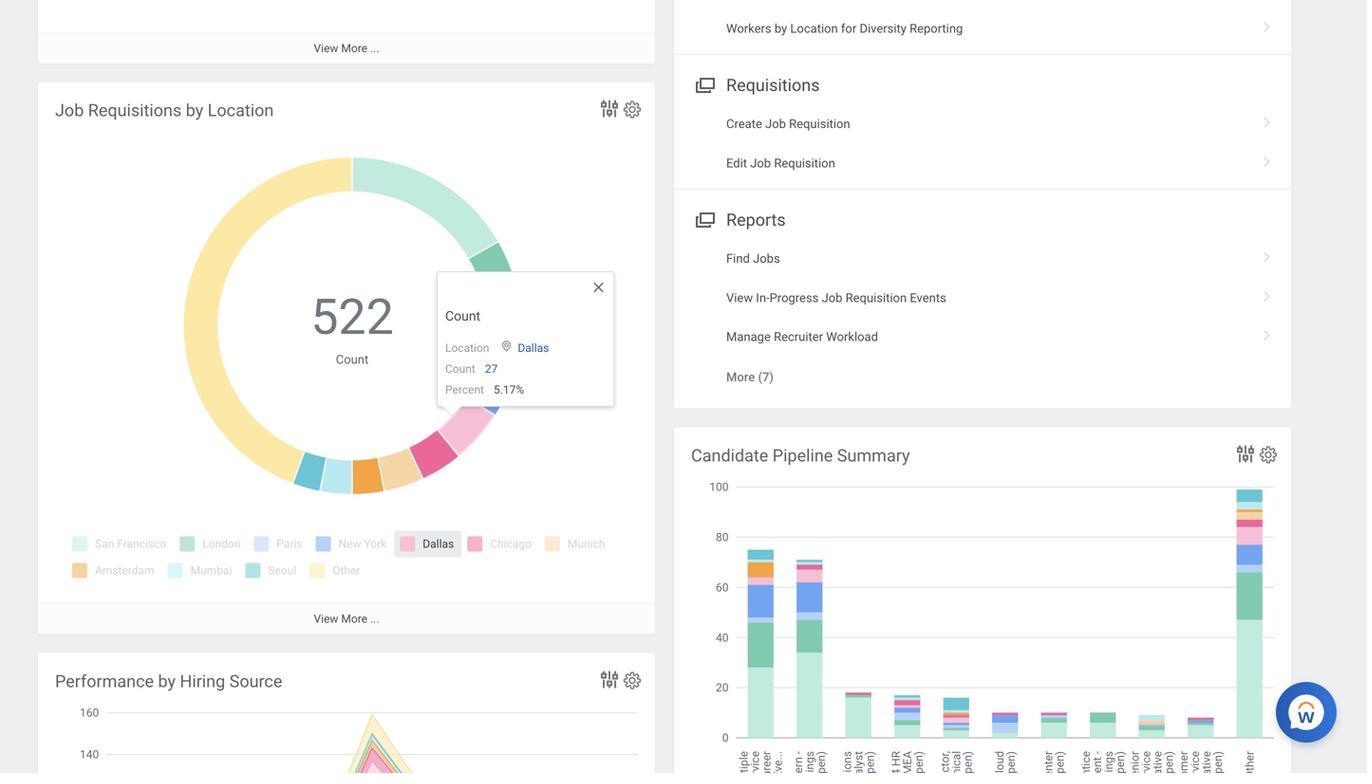 Task type: locate. For each thing, give the bounding box(es) containing it.
configure performance by hiring source image
[[622, 671, 643, 692]]

1 vertical spatial chevron right image
[[1255, 324, 1280, 343]]

configure and view chart data image left configure candidate pipeline summary image on the right bottom of the page
[[1235, 443, 1257, 466]]

workload
[[826, 330, 878, 344]]

configure and view chart data image
[[598, 669, 621, 692]]

1 vertical spatial requisition
[[774, 156, 835, 170]]

1 vertical spatial configure and view chart data image
[[1235, 443, 1257, 466]]

chevron right image inside manage recruiter workload link
[[1255, 324, 1280, 343]]

configure and view chart data image left configure job requisitions by location "icon"
[[598, 97, 621, 120]]

0 vertical spatial configure and view chart data image
[[598, 97, 621, 120]]

requisition inside edit job requisition 'link'
[[774, 156, 835, 170]]

pipeline
[[773, 446, 833, 466]]

0 vertical spatial by
[[775, 21, 787, 36]]

workers by location for diversity reporting list
[[674, 0, 1292, 48]]

count up percent in the left of the page
[[445, 363, 476, 376]]

manage recruiter workload
[[726, 330, 878, 344]]

close image
[[591, 280, 606, 295]]

candidate pipeline summary
[[691, 446, 910, 466]]

requisition up workload
[[846, 291, 907, 305]]

2 chevron right image from the top
[[1255, 324, 1280, 343]]

0 horizontal spatial configure and view chart data image
[[598, 97, 621, 120]]

count for count 27 percent 5.17%
[[445, 363, 476, 376]]

2 horizontal spatial by
[[775, 21, 787, 36]]

menu group image
[[691, 71, 717, 97]]

0 vertical spatial ...
[[370, 42, 379, 55]]

1 list from the top
[[674, 104, 1292, 183]]

requisition up edit job requisition
[[789, 117, 851, 131]]

more (7) button
[[726, 369, 774, 386]]

1 vertical spatial ...
[[370, 613, 379, 626]]

...
[[370, 42, 379, 55], [370, 613, 379, 626]]

view
[[314, 42, 338, 55], [726, 291, 753, 305], [314, 613, 338, 626]]

requisition
[[789, 117, 851, 131], [774, 156, 835, 170], [846, 291, 907, 305]]

configure and view chart data image inside the candidate pipeline summary element
[[1235, 443, 1257, 466]]

1 horizontal spatial configure and view chart data image
[[1235, 443, 1257, 466]]

522 count
[[311, 289, 394, 367]]

2 vertical spatial requisition
[[846, 291, 907, 305]]

count tooltip
[[437, 272, 615, 426]]

5.17%
[[494, 384, 524, 397]]

0 vertical spatial view more ...
[[314, 42, 379, 55]]

requisition for create job requisition
[[789, 117, 851, 131]]

requisition inside create job requisition "link"
[[789, 117, 851, 131]]

1 vertical spatial more
[[726, 370, 755, 385]]

job inside 'link'
[[750, 156, 771, 170]]

2 list from the top
[[674, 239, 1292, 397]]

more inside more (7) dropdown button
[[726, 370, 755, 385]]

2 chevron right image from the top
[[1255, 110, 1280, 129]]

2 ... from the top
[[370, 613, 379, 626]]

1 vertical spatial location
[[208, 101, 274, 121]]

by for location
[[775, 21, 787, 36]]

list containing create job requisition
[[674, 104, 1292, 183]]

for
[[841, 21, 857, 36]]

27 button
[[485, 362, 501, 377]]

requisition down create job requisition
[[774, 156, 835, 170]]

view more ... inside job requisitions by location element
[[314, 613, 379, 626]]

2 vertical spatial location
[[445, 342, 489, 355]]

requisitions
[[726, 75, 820, 95], [88, 101, 182, 121]]

(7)
[[758, 370, 774, 385]]

more inside job requisitions by location element
[[341, 613, 368, 626]]

chevron right image for find jobs
[[1255, 245, 1280, 264]]

chevron right image inside edit job requisition 'link'
[[1255, 149, 1280, 168]]

1 ... from the top
[[370, 42, 379, 55]]

0 vertical spatial list
[[674, 104, 1292, 183]]

1 vertical spatial list
[[674, 239, 1292, 397]]

manage
[[726, 330, 771, 344]]

list containing find jobs
[[674, 239, 1292, 397]]

configure and view chart data image inside job requisitions by location element
[[598, 97, 621, 120]]

2 vertical spatial by
[[158, 672, 176, 692]]

2 horizontal spatial location
[[790, 21, 838, 36]]

chevron right image
[[1255, 15, 1280, 34], [1255, 110, 1280, 129], [1255, 149, 1280, 168], [1255, 284, 1280, 303]]

requisition for edit job requisition
[[774, 156, 835, 170]]

chevron right image inside create job requisition "link"
[[1255, 110, 1280, 129]]

list for requisitions
[[674, 104, 1292, 183]]

requisition inside view in-progress job requisition events link
[[846, 291, 907, 305]]

2 vertical spatial more
[[341, 613, 368, 626]]

1 chevron right image from the top
[[1255, 245, 1280, 264]]

reporting
[[910, 21, 963, 36]]

0 vertical spatial view
[[314, 42, 338, 55]]

1 chevron right image from the top
[[1255, 15, 1280, 34]]

chevron right image for edit job requisition
[[1255, 149, 1280, 168]]

by for hiring
[[158, 672, 176, 692]]

workers
[[726, 21, 772, 36]]

2 view more ... from the top
[[314, 613, 379, 626]]

3 chevron right image from the top
[[1255, 149, 1280, 168]]

edit job requisition
[[726, 156, 835, 170]]

chevron right image inside view in-progress job requisition events link
[[1255, 284, 1280, 303]]

count
[[445, 309, 481, 324], [336, 353, 369, 367], [445, 363, 476, 376]]

1 vertical spatial view more ... link
[[38, 604, 655, 635]]

job
[[55, 101, 84, 121], [765, 117, 786, 131], [750, 156, 771, 170], [822, 291, 843, 305]]

jobs
[[753, 252, 780, 266]]

edit
[[726, 156, 747, 170]]

by inside list
[[775, 21, 787, 36]]

dallas link
[[518, 338, 549, 355]]

count inside count 27 percent 5.17%
[[445, 363, 476, 376]]

recruiter
[[774, 330, 823, 344]]

progress
[[770, 291, 819, 305]]

count up count 27 percent 5.17%
[[445, 309, 481, 324]]

4 chevron right image from the top
[[1255, 284, 1280, 303]]

list
[[674, 104, 1292, 183], [674, 239, 1292, 397]]

1 vertical spatial view
[[726, 291, 753, 305]]

0 vertical spatial chevron right image
[[1255, 245, 1280, 264]]

1 vertical spatial by
[[186, 101, 203, 121]]

more
[[341, 42, 368, 55], [726, 370, 755, 385], [341, 613, 368, 626]]

chevron right image
[[1255, 245, 1280, 264], [1255, 324, 1280, 343]]

1 vertical spatial requisitions
[[88, 101, 182, 121]]

by
[[775, 21, 787, 36], [186, 101, 203, 121], [158, 672, 176, 692]]

0 vertical spatial requisitions
[[726, 75, 820, 95]]

location
[[790, 21, 838, 36], [208, 101, 274, 121], [445, 342, 489, 355]]

chevron right image inside find jobs link
[[1255, 245, 1280, 264]]

0 horizontal spatial by
[[158, 672, 176, 692]]

0 horizontal spatial location
[[208, 101, 274, 121]]

chevron right image for manage recruiter workload
[[1255, 324, 1280, 343]]

view more ...
[[314, 42, 379, 55], [314, 613, 379, 626]]

view more ... link
[[38, 32, 655, 63], [38, 604, 655, 635]]

1 view more ... link from the top
[[38, 32, 655, 63]]

count down 522 button
[[336, 353, 369, 367]]

1 horizontal spatial requisitions
[[726, 75, 820, 95]]

1 vertical spatial view more ...
[[314, 613, 379, 626]]

2 vertical spatial view
[[314, 613, 338, 626]]

edit job requisition link
[[674, 144, 1292, 183]]

reports
[[726, 210, 786, 230]]

0 vertical spatial requisition
[[789, 117, 851, 131]]

1 horizontal spatial location
[[445, 342, 489, 355]]

0 vertical spatial location
[[790, 21, 838, 36]]

configure and view chart data image
[[598, 97, 621, 120], [1235, 443, 1257, 466]]

candidate pipeline summary element
[[674, 428, 1292, 774]]

create
[[726, 117, 762, 131]]

list for reports
[[674, 239, 1292, 397]]

chevron right image inside workers by location for diversity reporting link
[[1255, 15, 1280, 34]]

performance by hiring source element
[[38, 654, 655, 774]]

0 vertical spatial view more ... link
[[38, 32, 655, 63]]



Task type: vqa. For each thing, say whether or not it's contained in the screenshot.
the bottom Carlton
no



Task type: describe. For each thing, give the bounding box(es) containing it.
in-
[[756, 291, 770, 305]]

view in-progress job requisition events link
[[674, 279, 1292, 318]]

configure job requisitions by location image
[[622, 99, 643, 120]]

configure candidate pipeline summary image
[[1258, 445, 1279, 466]]

1 horizontal spatial by
[[186, 101, 203, 121]]

count inside 522 count
[[336, 353, 369, 367]]

location inside count tooltip
[[445, 342, 489, 355]]

find jobs
[[726, 252, 780, 266]]

candidate
[[691, 446, 769, 466]]

count for count
[[445, 309, 481, 324]]

configure and view chart data image for candidate pipeline summary
[[1235, 443, 1257, 466]]

find jobs link
[[674, 239, 1292, 279]]

workers by location for diversity reporting link
[[674, 9, 1292, 48]]

configure and view chart data image for job requisitions by location
[[598, 97, 621, 120]]

522
[[311, 289, 394, 346]]

0 horizontal spatial requisitions
[[88, 101, 182, 121]]

create job requisition
[[726, 117, 851, 131]]

view inside list
[[726, 291, 753, 305]]

view in-progress job requisition events
[[726, 291, 947, 305]]

create job requisition link
[[674, 104, 1292, 144]]

2 view more ... link from the top
[[38, 604, 655, 635]]

job inside "link"
[[765, 117, 786, 131]]

view inside job requisitions by location element
[[314, 613, 338, 626]]

source
[[229, 672, 282, 692]]

more (7) link
[[674, 357, 1292, 397]]

location inside list
[[790, 21, 838, 36]]

performance
[[55, 672, 154, 692]]

chevron right image for create job requisition
[[1255, 110, 1280, 129]]

performance by hiring source
[[55, 672, 282, 692]]

menu group image
[[691, 206, 717, 232]]

dallas
[[518, 342, 549, 355]]

1 view more ... from the top
[[314, 42, 379, 55]]

summary
[[837, 446, 910, 466]]

diversity
[[860, 21, 907, 36]]

27
[[485, 363, 498, 376]]

job requisitions by location element
[[38, 82, 655, 635]]

more (7)
[[726, 370, 774, 385]]

location image
[[499, 340, 514, 353]]

manage recruiter workload link
[[674, 318, 1292, 357]]

522 button
[[311, 285, 397, 351]]

chevron right image for workers by location for diversity reporting
[[1255, 15, 1280, 34]]

chevron right image for view in-progress job requisition events
[[1255, 284, 1280, 303]]

percent
[[445, 384, 484, 397]]

workers by location for diversity reporting
[[726, 21, 963, 36]]

job requisitions by location
[[55, 101, 274, 121]]

0 vertical spatial more
[[341, 42, 368, 55]]

hiring
[[180, 672, 225, 692]]

... inside job requisitions by location element
[[370, 613, 379, 626]]

events
[[910, 291, 947, 305]]

count 27 percent 5.17%
[[445, 363, 524, 397]]

find
[[726, 252, 750, 266]]



